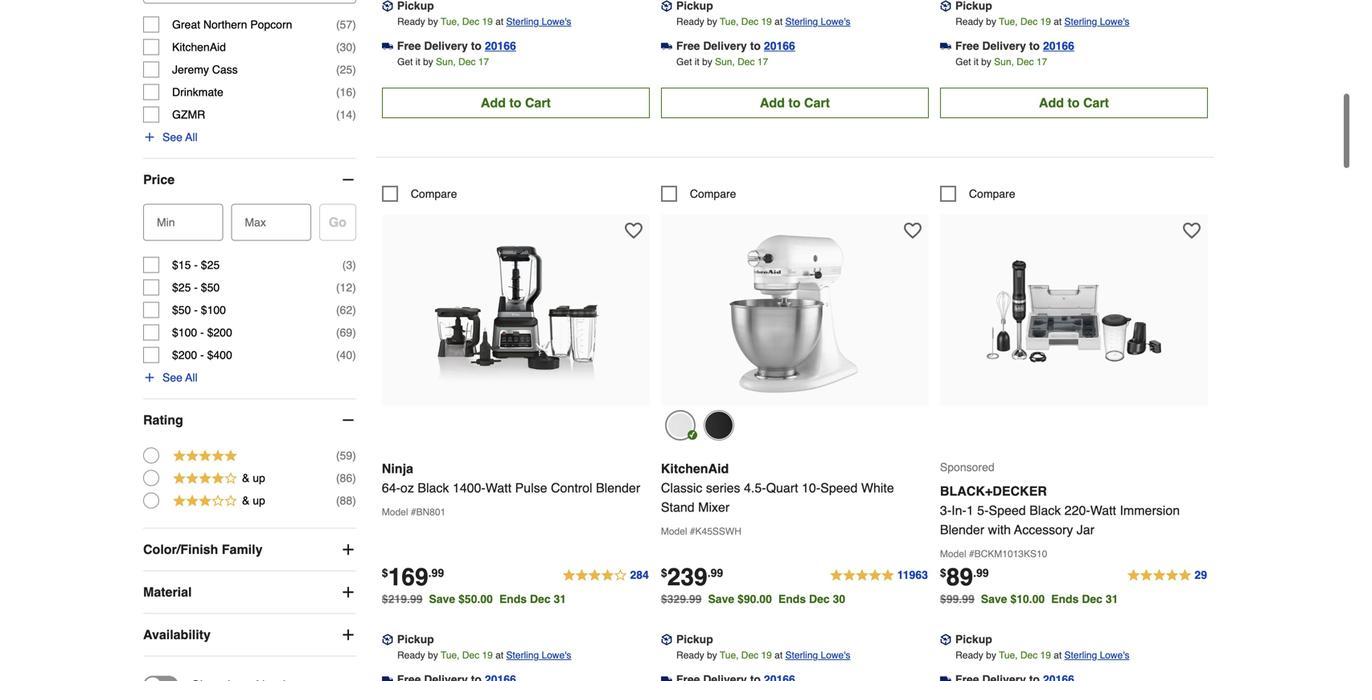 Task type: vqa. For each thing, say whether or not it's contained in the screenshot.
latch
no



Task type: describe. For each thing, give the bounding box(es) containing it.
1 heart outline image from the left
[[625, 222, 643, 240]]

minus image for price
[[340, 172, 356, 188]]

material
[[143, 585, 192, 600]]

$50 - $100
[[172, 304, 226, 316]]

min
[[157, 216, 175, 229]]

$15 - $25
[[172, 259, 220, 271]]

see all button for $200 - $400
[[143, 370, 198, 386]]

40
[[340, 349, 353, 362]]

get it by sun, dec 17 for 3rd 20166 button from right
[[397, 56, 489, 68]]

2 20166 button from the left
[[764, 38, 796, 54]]

free delivery to 20166 for second 20166 button from left
[[677, 40, 796, 52]]

plus image
[[340, 584, 356, 601]]

family
[[222, 542, 263, 557]]

plus image up rating
[[143, 371, 156, 384]]

ends for 239
[[779, 593, 806, 606]]

great northern popcorn
[[172, 18, 292, 31]]

oz
[[401, 481, 414, 496]]

black inside the ninja 64-oz black 1400-watt pulse control blender
[[418, 481, 449, 496]]

get for 3rd 20166 button from right
[[397, 56, 413, 68]]

popcorn
[[250, 18, 292, 31]]

white
[[862, 481, 895, 496]]

watt inside black+decker 3-in-1 5-speed black 220-watt immersion blender with accessory jar
[[1091, 503, 1117, 518]]

sun, for 1st 20166 button from right
[[995, 56, 1015, 68]]

( for 86
[[336, 472, 340, 485]]

speed inside black+decker 3-in-1 5-speed black 220-watt immersion blender with accessory jar
[[989, 503, 1026, 518]]

Find Brand text field
[[143, 0, 356, 3]]

$200 - $400
[[172, 349, 232, 362]]

2 pickup from the left
[[677, 633, 714, 646]]

kitchenaid for kitchenaid
[[172, 41, 226, 53]]

ninja
[[382, 462, 414, 476]]

1 horizontal spatial $25
[[201, 259, 220, 271]]

black+decker 3-in-1 5-speed black 220-watt immersion blender with accessory jar
[[941, 484, 1181, 538]]

actual price $169.99 element
[[382, 564, 444, 592]]

pulse
[[515, 481, 548, 496]]

speed inside 'kitchenaid classic series 4.5-quart 10-speed white stand mixer'
[[821, 481, 858, 496]]

220-
[[1065, 503, 1091, 518]]

get it by sun, dec 17 for second 20166 button from left
[[677, 56, 769, 68]]

get for 1st 20166 button from right
[[956, 56, 972, 68]]

3-
[[941, 503, 952, 518]]

free delivery to 20166 for 3rd 20166 button from right
[[397, 40, 516, 52]]

4.5-
[[744, 481, 766, 496]]

$219.99 save $50.00 ends dec 31
[[382, 593, 567, 606]]

price
[[143, 172, 175, 187]]

1 horizontal spatial $50
[[201, 281, 220, 294]]

plus image inside 'availability' button
[[340, 627, 356, 643]]

compare for 5002003801 element
[[411, 188, 457, 200]]

( for 69
[[336, 326, 340, 339]]

3
[[346, 259, 353, 271]]

89
[[947, 564, 974, 592]]

14
[[340, 108, 353, 121]]

( 14 )
[[336, 108, 356, 121]]

model # k45sswh
[[661, 526, 742, 538]]

- for $15
[[194, 259, 198, 271]]

( 40 )
[[336, 349, 356, 362]]

17 for second 20166 button from left
[[758, 56, 769, 68]]

ends for 89
[[1052, 593, 1079, 606]]

ends dec 30 element
[[779, 593, 852, 606]]

add to cart for 3rd "add to cart" button from the left
[[1040, 95, 1110, 110]]

& up for ( 88 )
[[242, 494, 265, 507]]

0 horizontal spatial 5 stars image
[[172, 448, 238, 466]]

material button
[[143, 572, 356, 613]]

1
[[967, 503, 974, 518]]

jeremy cass
[[172, 63, 238, 76]]

( 57 )
[[336, 18, 356, 31]]

( for 16
[[336, 86, 340, 98]]

- for $25
[[194, 281, 198, 294]]

k45sswh
[[696, 526, 742, 538]]

31 for 169
[[554, 593, 567, 606]]

( 16 )
[[336, 86, 356, 98]]

sponsored
[[941, 461, 995, 474]]

0 vertical spatial pickup image
[[382, 0, 393, 12]]

cass
[[212, 63, 238, 76]]

88
[[340, 494, 353, 507]]

go
[[329, 215, 347, 230]]

model # bn801
[[382, 507, 446, 518]]

ends dec 31 element for 89
[[1052, 593, 1125, 606]]

.99 for 89
[[974, 567, 989, 580]]

$99.99 save $10.00 ends dec 31
[[941, 593, 1119, 606]]

0 horizontal spatial 30
[[340, 41, 353, 53]]

jar
[[1077, 523, 1095, 538]]

black+decker 3-in-1 5-speed black 220-watt immersion blender with accessory jar image
[[986, 223, 1163, 400]]

16
[[340, 86, 353, 98]]

blender inside black+decker 3-in-1 5-speed black 220-watt immersion blender with accessory jar
[[941, 523, 985, 538]]

$25 - $50
[[172, 281, 220, 294]]

$ for 89
[[941, 567, 947, 580]]

239
[[668, 564, 708, 592]]

69
[[340, 326, 353, 339]]

was price $329.99 element
[[661, 589, 708, 606]]

5-
[[978, 503, 989, 518]]

add to cart for 3rd "add to cart" button from right
[[481, 95, 551, 110]]

2 vertical spatial #
[[970, 549, 975, 560]]

( for 59
[[336, 449, 340, 462]]

in-
[[952, 503, 967, 518]]

0 horizontal spatial $200
[[172, 349, 197, 362]]

.99 for 169
[[429, 567, 444, 580]]

( 12 )
[[336, 281, 356, 294]]

17 for 1st 20166 button from right
[[1037, 56, 1048, 68]]

3 add to cart button from the left
[[941, 88, 1209, 118]]

2 add to cart button from the left
[[661, 88, 929, 118]]

kitchenaid for kitchenaid classic series 4.5-quart 10-speed white stand mixer
[[661, 462, 729, 476]]

watt inside the ninja 64-oz black 1400-watt pulse control blender
[[486, 481, 512, 496]]

bn801
[[416, 507, 446, 518]]

control
[[551, 481, 593, 496]]

( 59 )
[[336, 449, 356, 462]]

jeremy
[[172, 63, 209, 76]]

11963
[[898, 569, 928, 582]]

add for 3rd "add to cart" button from right
[[481, 95, 506, 110]]

minus image for rating
[[340, 412, 356, 428]]

$ for 169
[[382, 567, 388, 580]]

ends for 169
[[500, 593, 527, 606]]

( for 12
[[336, 281, 340, 294]]

) for ( 69 )
[[353, 326, 356, 339]]

stand
[[661, 500, 695, 515]]

was price $219.99 element
[[382, 589, 429, 606]]

) for ( 30 )
[[353, 41, 356, 53]]

drinkmate
[[172, 86, 224, 98]]

12
[[340, 281, 353, 294]]

( 88 )
[[336, 494, 356, 507]]

1 vertical spatial pickup image
[[661, 634, 673, 646]]

quart
[[766, 481, 799, 496]]

plus image up price
[[143, 131, 156, 143]]

add for 2nd "add to cart" button from right
[[760, 95, 785, 110]]

bckm1013ks10
[[975, 549, 1048, 560]]

( 25 )
[[336, 63, 356, 76]]

up for ( 88 )
[[253, 494, 265, 507]]

25
[[340, 63, 353, 76]]

2 cart from the left
[[805, 95, 830, 110]]

2 free from the left
[[677, 40, 700, 52]]

2 vertical spatial model
[[941, 549, 967, 560]]

model for classic series 4.5-quart 10-speed white stand mixer
[[661, 526, 688, 538]]

show item number element
[[143, 676, 302, 682]]

( 69 )
[[336, 326, 356, 339]]

get it by sun, dec 17 for 1st 20166 button from right
[[956, 56, 1048, 68]]

it for second 20166 button from left
[[695, 56, 700, 68]]

) for ( 16 )
[[353, 86, 356, 98]]

rating
[[143, 413, 183, 428]]

$15
[[172, 259, 191, 271]]

see for $200 - $400
[[163, 371, 183, 384]]

$219.99
[[382, 593, 423, 606]]

- for $50
[[194, 304, 198, 316]]

29 button
[[1127, 567, 1209, 586]]

color/finish family button
[[143, 529, 356, 571]]

- for $100
[[200, 326, 204, 339]]

save for 239
[[708, 593, 735, 606]]

classic
[[661, 481, 703, 496]]

$329.99 save $90.00 ends dec 30
[[661, 593, 846, 606]]

go button
[[319, 204, 356, 241]]

ninja 64-oz black 1400-watt pulse control blender
[[382, 462, 641, 496]]

( 86 )
[[336, 472, 356, 485]]



Task type: locate. For each thing, give the bounding box(es) containing it.
tue,
[[441, 16, 460, 27], [720, 16, 739, 27], [999, 16, 1018, 27], [441, 650, 460, 662], [720, 650, 739, 662], [999, 650, 1018, 662]]

) down ( 3 )
[[353, 281, 356, 294]]

$ 89 .99
[[941, 564, 989, 592]]

1 horizontal spatial $100
[[201, 304, 226, 316]]

0 horizontal spatial kitchenaid
[[172, 41, 226, 53]]

2 sun, from the left
[[715, 56, 735, 68]]

2 add from the left
[[760, 95, 785, 110]]

lowe's
[[542, 16, 572, 27], [821, 16, 851, 27], [1100, 16, 1130, 27], [542, 650, 572, 662], [821, 650, 851, 662], [1100, 650, 1130, 662]]

1 ends dec 31 element from the left
[[500, 593, 573, 606]]

$100 up "$100 - $200"
[[201, 304, 226, 316]]

all for gzmr
[[185, 131, 198, 143]]

see all button for gzmr
[[143, 129, 198, 145]]

2 horizontal spatial 5 stars image
[[1127, 567, 1209, 586]]

ends
[[500, 593, 527, 606], [779, 593, 806, 606], [1052, 593, 1079, 606]]

0 vertical spatial black
[[418, 481, 449, 496]]

all for $200 - $400
[[185, 371, 198, 384]]

2 ends from the left
[[779, 593, 806, 606]]

( down ( 16 )
[[336, 108, 340, 121]]

0 vertical spatial up
[[253, 472, 265, 485]]

great
[[172, 18, 200, 31]]

2 horizontal spatial compare
[[970, 188, 1016, 200]]

( up 88 in the bottom of the page
[[336, 472, 340, 485]]

( down 86
[[336, 494, 340, 507]]

delivery for second 20166 button from left
[[704, 40, 747, 52]]

1 add to cart button from the left
[[382, 88, 650, 118]]

up up color/finish family button
[[253, 494, 265, 507]]

9 ) from the top
[[353, 326, 356, 339]]

1 vertical spatial model
[[661, 526, 688, 538]]

& for ( 88 )
[[242, 494, 250, 507]]

add to cart button
[[382, 88, 650, 118], [661, 88, 929, 118], [941, 88, 1209, 118]]

savings save $50.00 element
[[429, 593, 573, 606]]

) down '( 69 )'
[[353, 349, 356, 362]]

ready
[[397, 16, 425, 27], [677, 16, 705, 27], [956, 16, 984, 27], [397, 650, 425, 662], [677, 650, 705, 662], [956, 650, 984, 662]]

4 stars image containing 284
[[562, 567, 650, 586]]

2 horizontal spatial add
[[1040, 95, 1065, 110]]

( 3 )
[[343, 259, 356, 271]]

plus image down plus image
[[340, 627, 356, 643]]

3 get from the left
[[956, 56, 972, 68]]

3 cart from the left
[[1084, 95, 1110, 110]]

( up 16
[[336, 63, 340, 76]]

ends dec 31 element right '$10.00' on the bottom right of page
[[1052, 593, 1125, 606]]

watt
[[486, 481, 512, 496], [1091, 503, 1117, 518]]

0 horizontal spatial model
[[382, 507, 408, 518]]

1 see all button from the top
[[143, 129, 198, 145]]

$100 - $200
[[172, 326, 232, 339]]

save left '$10.00' on the bottom right of page
[[981, 593, 1008, 606]]

) for ( 62 )
[[353, 304, 356, 316]]

) for ( 3 )
[[353, 259, 356, 271]]

0 horizontal spatial 31
[[554, 593, 567, 606]]

1 see from the top
[[163, 131, 183, 143]]

2 31 from the left
[[1106, 593, 1119, 606]]

5 stars image for 89
[[1127, 567, 1209, 586]]

by
[[428, 16, 438, 27], [707, 16, 718, 27], [987, 16, 997, 27], [423, 56, 433, 68], [703, 56, 713, 68], [982, 56, 992, 68], [428, 650, 438, 662], [707, 650, 718, 662], [987, 650, 997, 662]]

( up the ( 62 )
[[336, 281, 340, 294]]

.99 inside $ 239 .99
[[708, 567, 724, 580]]

kitchenaid classic series 4.5-quart 10-speed white stand mixer image
[[707, 223, 884, 400]]

2 heart outline image from the left
[[904, 222, 922, 240]]

30 down the '11963' button
[[833, 593, 846, 606]]

1 vertical spatial see all
[[163, 371, 198, 384]]

model down 64-
[[382, 507, 408, 518]]

2 horizontal spatial .99
[[974, 567, 989, 580]]

1 vertical spatial $50
[[172, 304, 191, 316]]

& for ( 86 )
[[242, 472, 250, 485]]

5 stars image up ends dec 30 element
[[829, 567, 929, 586]]

) down ( 16 )
[[353, 108, 356, 121]]

see all
[[163, 131, 198, 143], [163, 371, 198, 384]]

0 vertical spatial 30
[[340, 41, 353, 53]]

save for 169
[[429, 593, 456, 606]]

284 button
[[562, 567, 650, 586]]

2 horizontal spatial 17
[[1037, 56, 1048, 68]]

19
[[482, 16, 493, 27], [762, 16, 772, 27], [1041, 16, 1052, 27], [482, 650, 493, 662], [762, 650, 772, 662], [1041, 650, 1052, 662]]

5 stars image
[[172, 448, 238, 466], [829, 567, 929, 586], [1127, 567, 1209, 586]]

0 horizontal spatial free delivery to 20166
[[397, 40, 516, 52]]

add for 3rd "add to cart" button from the left
[[1040, 95, 1065, 110]]

2 up from the top
[[253, 494, 265, 507]]

speed up with
[[989, 503, 1026, 518]]

1 compare from the left
[[411, 188, 457, 200]]

1400-
[[453, 481, 486, 496]]

0 vertical spatial 4 stars image
[[172, 470, 238, 489]]

rating button
[[143, 399, 356, 441]]

max
[[245, 216, 266, 229]]

0 vertical spatial watt
[[486, 481, 512, 496]]

all down $200 - $400
[[185, 371, 198, 384]]

1 save from the left
[[429, 593, 456, 606]]

( for 62
[[336, 304, 340, 316]]

1 horizontal spatial add to cart button
[[661, 88, 929, 118]]

$200 up $400
[[207, 326, 232, 339]]

kitchenaid
[[172, 41, 226, 53], [661, 462, 729, 476]]

1 sun, from the left
[[436, 56, 456, 68]]

1 ends from the left
[[500, 593, 527, 606]]

$200
[[207, 326, 232, 339], [172, 349, 197, 362]]

1 horizontal spatial $200
[[207, 326, 232, 339]]

speed
[[821, 481, 858, 496], [989, 503, 1026, 518]]

& up down rating button
[[242, 472, 265, 485]]

1 vertical spatial black
[[1030, 503, 1062, 518]]

10 ) from the top
[[353, 349, 356, 362]]

color/finish family
[[143, 542, 263, 557]]

pickup image
[[382, 0, 393, 12], [661, 634, 673, 646]]

2 add to cart from the left
[[760, 95, 830, 110]]

1 get from the left
[[397, 56, 413, 68]]

ends dec 31 element for 169
[[500, 593, 573, 606]]

2 horizontal spatial sun,
[[995, 56, 1015, 68]]

2 17 from the left
[[758, 56, 769, 68]]

$10.00
[[1011, 593, 1045, 606]]

pickup down $329.99
[[677, 633, 714, 646]]

save left the $50.00
[[429, 593, 456, 606]]

.99 inside $ 169 .99
[[429, 567, 444, 580]]

1 31 from the left
[[554, 593, 567, 606]]

3 stars image
[[172, 493, 238, 511]]

minus image up 59
[[340, 412, 356, 428]]

$50 up the $50 - $100
[[201, 281, 220, 294]]

3 save from the left
[[981, 593, 1008, 606]]

29
[[1195, 569, 1208, 582]]

compare inside 5002003801 element
[[411, 188, 457, 200]]

3 20166 from the left
[[1044, 40, 1075, 52]]

$90.00
[[738, 593, 772, 606]]

actual price $89.99 element
[[941, 564, 989, 592]]

2 .99 from the left
[[708, 567, 724, 580]]

ends right the $50.00
[[500, 593, 527, 606]]

3 get it by sun, dec 17 from the left
[[956, 56, 1048, 68]]

5002003801 element
[[382, 186, 457, 202]]

see down $200 - $400
[[163, 371, 183, 384]]

57
[[340, 18, 353, 31]]

$400
[[207, 349, 232, 362]]

- for $200
[[200, 349, 204, 362]]

5 stars image down the immersion
[[1127, 567, 1209, 586]]

- right $15
[[194, 259, 198, 271]]

)
[[353, 18, 356, 31], [353, 41, 356, 53], [353, 63, 356, 76], [353, 86, 356, 98], [353, 108, 356, 121], [353, 259, 356, 271], [353, 281, 356, 294], [353, 304, 356, 316], [353, 326, 356, 339], [353, 349, 356, 362], [353, 449, 356, 462], [353, 472, 356, 485], [353, 494, 356, 507]]

1 vertical spatial 4 stars image
[[562, 567, 650, 586]]

1 horizontal spatial $
[[661, 567, 668, 580]]

minus image inside price button
[[340, 172, 356, 188]]

1 horizontal spatial it
[[695, 56, 700, 68]]

5013944229 element
[[941, 186, 1016, 202]]

) for ( 86 )
[[353, 472, 356, 485]]

minus image up go
[[340, 172, 356, 188]]

1 vertical spatial see all button
[[143, 370, 198, 386]]

up down rating button
[[253, 472, 265, 485]]

2 horizontal spatial delivery
[[983, 40, 1027, 52]]

1 ) from the top
[[353, 18, 356, 31]]

0 horizontal spatial 4 stars image
[[172, 470, 238, 489]]

3 sun, from the left
[[995, 56, 1015, 68]]

0 horizontal spatial pickup
[[397, 633, 434, 646]]

0 vertical spatial all
[[185, 131, 198, 143]]

) up 16
[[353, 63, 356, 76]]

plus image up plus image
[[340, 542, 356, 558]]

truck filled image
[[382, 40, 393, 52], [661, 40, 673, 52], [382, 675, 393, 682], [661, 675, 673, 682], [941, 675, 952, 682]]

1 cart from the left
[[525, 95, 551, 110]]

sun, for 3rd 20166 button from right
[[436, 56, 456, 68]]

11963 button
[[829, 567, 929, 586]]

ready by tue, dec 19 at sterling lowe's
[[397, 16, 572, 27], [677, 16, 851, 27], [956, 16, 1130, 27], [397, 650, 572, 662], [677, 650, 851, 662], [956, 650, 1130, 662]]

) for ( 25 )
[[353, 63, 356, 76]]

& up for ( 86 )
[[242, 472, 265, 485]]

1 vertical spatial watt
[[1091, 503, 1117, 518]]

2 horizontal spatial $
[[941, 567, 947, 580]]

$ inside $ 89 .99
[[941, 567, 947, 580]]

all
[[185, 131, 198, 143], [185, 371, 198, 384]]

1 & up from the top
[[242, 472, 265, 485]]

watt up jar at the bottom of the page
[[1091, 503, 1117, 518]]

0 horizontal spatial delivery
[[424, 40, 468, 52]]

1 horizontal spatial cart
[[805, 95, 830, 110]]

1 horizontal spatial 17
[[758, 56, 769, 68]]

( down '( 69 )'
[[336, 349, 340, 362]]

3 17 from the left
[[1037, 56, 1048, 68]]

gzmr
[[172, 108, 205, 121]]

2 $ from the left
[[661, 567, 668, 580]]

10-
[[802, 481, 821, 496]]

2 it from the left
[[695, 56, 700, 68]]

3 it from the left
[[974, 56, 979, 68]]

save
[[429, 593, 456, 606], [708, 593, 735, 606], [981, 593, 1008, 606]]

( for 57
[[336, 18, 340, 31]]

64-
[[382, 481, 401, 496]]

1 .99 from the left
[[429, 567, 444, 580]]

1 see all from the top
[[163, 131, 198, 143]]

it for 1st 20166 button from right
[[974, 56, 979, 68]]

3 pickup from the left
[[956, 633, 993, 646]]

$200 down "$100 - $200"
[[172, 349, 197, 362]]

0 horizontal spatial $100
[[172, 326, 197, 339]]

( for 30
[[336, 41, 340, 53]]

) up ( 12 )
[[353, 259, 356, 271]]

2 horizontal spatial #
[[970, 549, 975, 560]]

2 horizontal spatial 20166
[[1044, 40, 1075, 52]]

2 horizontal spatial free
[[956, 40, 980, 52]]

$ up $219.99
[[382, 567, 388, 580]]

0 vertical spatial $200
[[207, 326, 232, 339]]

13 ) from the top
[[353, 494, 356, 507]]

1 vertical spatial up
[[253, 494, 265, 507]]

availability button
[[143, 614, 356, 656]]

0 horizontal spatial add to cart
[[481, 95, 551, 110]]

- down the $15 - $25
[[194, 281, 198, 294]]

1 horizontal spatial delivery
[[704, 40, 747, 52]]

3 free delivery to 20166 from the left
[[956, 40, 1075, 52]]

free delivery to 20166 for 1st 20166 button from right
[[956, 40, 1075, 52]]

1 add from the left
[[481, 95, 506, 110]]

1 vertical spatial all
[[185, 371, 198, 384]]

( up '( 69 )'
[[336, 304, 340, 316]]

1 horizontal spatial .99
[[708, 567, 724, 580]]

to
[[471, 40, 482, 52], [750, 40, 761, 52], [1030, 40, 1040, 52], [510, 95, 522, 110], [789, 95, 801, 110], [1068, 95, 1080, 110]]

mixer
[[699, 500, 730, 515]]

black up bn801
[[418, 481, 449, 496]]

1 horizontal spatial get
[[677, 56, 692, 68]]

2 & from the top
[[242, 494, 250, 507]]

0 horizontal spatial 20166 button
[[485, 38, 516, 54]]

see all button down gzmr
[[143, 129, 198, 145]]

( up ( 12 )
[[343, 259, 346, 271]]

up for ( 86 )
[[253, 472, 265, 485]]

$ for 239
[[661, 567, 668, 580]]

get for second 20166 button from left
[[677, 56, 692, 68]]

3 20166 button from the left
[[1044, 38, 1075, 54]]

1 horizontal spatial black
[[1030, 503, 1062, 518]]

$25 down $15
[[172, 281, 191, 294]]

( for 25
[[336, 63, 340, 76]]

0 vertical spatial minus image
[[340, 172, 356, 188]]

2 horizontal spatial cart
[[1084, 95, 1110, 110]]

169
[[388, 564, 429, 592]]

( down the ( 62 )
[[336, 326, 340, 339]]

$ inside $ 239 .99
[[661, 567, 668, 580]]

ends dec 31 element
[[500, 593, 573, 606], [1052, 593, 1125, 606]]

1 vertical spatial & up
[[242, 494, 265, 507]]

compare for 5013944229 "element"
[[970, 188, 1016, 200]]

blender right the control
[[596, 481, 641, 496]]

6 ) from the top
[[353, 259, 356, 271]]

northern
[[203, 18, 247, 31]]

2 delivery from the left
[[704, 40, 747, 52]]

$100 down the $50 - $100
[[172, 326, 197, 339]]

17 for 3rd 20166 button from right
[[479, 56, 489, 68]]

3 add from the left
[[1040, 95, 1065, 110]]

0 horizontal spatial blender
[[596, 481, 641, 496]]

1 horizontal spatial 5 stars image
[[829, 567, 929, 586]]

( down ( 25 )
[[336, 86, 340, 98]]

11 ) from the top
[[353, 449, 356, 462]]

minus image inside rating button
[[340, 412, 356, 428]]

color/finish
[[143, 542, 218, 557]]

add to cart
[[481, 95, 551, 110], [760, 95, 830, 110], [1040, 95, 1110, 110]]

cart
[[525, 95, 551, 110], [805, 95, 830, 110], [1084, 95, 1110, 110]]

# down the oz
[[411, 507, 416, 518]]

(
[[336, 18, 340, 31], [336, 41, 340, 53], [336, 63, 340, 76], [336, 86, 340, 98], [336, 108, 340, 121], [343, 259, 346, 271], [336, 281, 340, 294], [336, 304, 340, 316], [336, 326, 340, 339], [336, 349, 340, 362], [336, 449, 340, 462], [336, 472, 340, 485], [336, 494, 340, 507]]

20166 button
[[485, 38, 516, 54], [764, 38, 796, 54], [1044, 38, 1075, 54]]

.99 for 239
[[708, 567, 724, 580]]

0 horizontal spatial $25
[[172, 281, 191, 294]]

$50
[[201, 281, 220, 294], [172, 304, 191, 316]]

1 20166 from the left
[[485, 40, 516, 52]]

0 horizontal spatial heart outline image
[[625, 222, 643, 240]]

1 horizontal spatial compare
[[690, 188, 737, 200]]

see all for $200 - $400
[[163, 371, 198, 384]]

$ up was price $99.99 element
[[941, 567, 947, 580]]

0 horizontal spatial cart
[[525, 95, 551, 110]]

7 ) from the top
[[353, 281, 356, 294]]

2 horizontal spatial pickup
[[956, 633, 993, 646]]

0 vertical spatial model
[[382, 507, 408, 518]]

0 horizontal spatial save
[[429, 593, 456, 606]]

heart outline image
[[1184, 222, 1201, 240]]

12 ) from the top
[[353, 472, 356, 485]]

availability
[[143, 627, 211, 642]]

option group containing (
[[143, 444, 356, 512]]

kitchenaid up jeremy cass
[[172, 41, 226, 53]]

0 horizontal spatial $
[[382, 567, 388, 580]]

) for ( 59 )
[[353, 449, 356, 462]]

1 horizontal spatial get it by sun, dec 17
[[677, 56, 769, 68]]

# down stand
[[690, 526, 696, 538]]

5 stars image up 3 stars 'image'
[[172, 448, 238, 466]]

1 $ from the left
[[382, 567, 388, 580]]

) down ( 25 )
[[353, 86, 356, 98]]

1 vertical spatial blender
[[941, 523, 985, 538]]

1 horizontal spatial kitchenaid
[[661, 462, 729, 476]]

2 horizontal spatial get
[[956, 56, 972, 68]]

with
[[989, 523, 1011, 538]]

0 horizontal spatial 17
[[479, 56, 489, 68]]

31 for 89
[[1106, 593, 1119, 606]]

) for ( 88 )
[[353, 494, 356, 507]]

1 it from the left
[[416, 56, 421, 68]]

ends dec 31 element right the $50.00
[[500, 593, 573, 606]]

2 & up from the top
[[242, 494, 265, 507]]

) down the ( 62 )
[[353, 326, 356, 339]]

pickup down $99.99
[[956, 633, 993, 646]]

1 get it by sun, dec 17 from the left
[[397, 56, 489, 68]]

1 horizontal spatial 31
[[1106, 593, 1119, 606]]

.99 up was price $329.99 element
[[708, 567, 724, 580]]

2 see all button from the top
[[143, 370, 198, 386]]

1 horizontal spatial speed
[[989, 503, 1026, 518]]

) up '( 69 )'
[[353, 304, 356, 316]]

( up the ( 30 )
[[336, 18, 340, 31]]

2 horizontal spatial get it by sun, dec 17
[[956, 56, 1048, 68]]

1 add to cart from the left
[[481, 95, 551, 110]]

kitchenaid inside 'kitchenaid classic series 4.5-quart 10-speed white stand mixer'
[[661, 462, 729, 476]]

1 20166 button from the left
[[485, 38, 516, 54]]

get it by sun, dec 17
[[397, 56, 489, 68], [677, 56, 769, 68], [956, 56, 1048, 68]]

kitchenaid up classic
[[661, 462, 729, 476]]

2 horizontal spatial ends
[[1052, 593, 1079, 606]]

all down gzmr
[[185, 131, 198, 143]]

model for 64-oz black 1400-watt pulse control blender
[[382, 507, 408, 518]]

free delivery to 20166
[[397, 40, 516, 52], [677, 40, 796, 52], [956, 40, 1075, 52]]

0 vertical spatial &
[[242, 472, 250, 485]]

3 $ from the left
[[941, 567, 947, 580]]

2 compare from the left
[[690, 188, 737, 200]]

20166 for second 20166 button from left
[[764, 40, 796, 52]]

see
[[163, 131, 183, 143], [163, 371, 183, 384]]

plus image inside color/finish family button
[[340, 542, 356, 558]]

62
[[340, 304, 353, 316]]

black up the accessory
[[1030, 503, 1062, 518]]

20166 for 3rd 20166 button from right
[[485, 40, 516, 52]]

1 pickup from the left
[[397, 633, 434, 646]]

0 vertical spatial blender
[[596, 481, 641, 496]]

1 free from the left
[[397, 40, 421, 52]]

2 horizontal spatial it
[[974, 56, 979, 68]]

get
[[397, 56, 413, 68], [677, 56, 692, 68], [956, 56, 972, 68]]

minus image
[[340, 172, 356, 188], [340, 412, 356, 428]]

1 horizontal spatial ends dec 31 element
[[1052, 593, 1125, 606]]

ninja 64-oz black 1400-watt pulse control blender image
[[428, 223, 605, 400]]

$329.99
[[661, 593, 702, 606]]

ends right '$10.00' on the bottom right of page
[[1052, 593, 1079, 606]]

( for 3
[[343, 259, 346, 271]]

) for ( 14 )
[[353, 108, 356, 121]]

# for oz
[[411, 507, 416, 518]]

0 horizontal spatial sun,
[[436, 56, 456, 68]]

( for 40
[[336, 349, 340, 362]]

1 & from the top
[[242, 472, 250, 485]]

was price $99.99 element
[[941, 589, 981, 606]]

1 free delivery to 20166 from the left
[[397, 40, 516, 52]]

2 ends dec 31 element from the left
[[1052, 593, 1125, 606]]

0 horizontal spatial ends dec 31 element
[[500, 593, 573, 606]]

3 ) from the top
[[353, 63, 356, 76]]

59
[[340, 449, 353, 462]]

2 20166 from the left
[[764, 40, 796, 52]]

2 see from the top
[[163, 371, 183, 384]]

add to cart for 2nd "add to cart" button from right
[[760, 95, 830, 110]]

pickup down $219.99
[[397, 633, 434, 646]]

plus image
[[143, 131, 156, 143], [143, 371, 156, 384], [340, 542, 356, 558], [340, 627, 356, 643]]

1 horizontal spatial free delivery to 20166
[[677, 40, 796, 52]]

8 ) from the top
[[353, 304, 356, 316]]

1 horizontal spatial blender
[[941, 523, 985, 538]]

20166 for 1st 20166 button from right
[[1044, 40, 1075, 52]]

black image
[[704, 410, 735, 441]]

compare for 5013720011 element
[[690, 188, 737, 200]]

) for ( 40 )
[[353, 349, 356, 362]]

5 stars image for 239
[[829, 567, 929, 586]]

3 compare from the left
[[970, 188, 1016, 200]]

$ 239 .99
[[661, 564, 724, 592]]

price button
[[143, 159, 356, 201]]

1 vertical spatial $25
[[172, 281, 191, 294]]

5 stars image containing 11963
[[829, 567, 929, 586]]

truck filled image
[[941, 40, 952, 52]]

2 ) from the top
[[353, 41, 356, 53]]

it for 3rd 20166 button from right
[[416, 56, 421, 68]]

) for ( 57 )
[[353, 18, 356, 31]]

pickup
[[397, 633, 434, 646], [677, 633, 714, 646], [956, 633, 993, 646]]

1 vertical spatial $200
[[172, 349, 197, 362]]

$ 169 .99
[[382, 564, 444, 592]]

blender
[[596, 481, 641, 496], [941, 523, 985, 538]]

savings save $90.00 element
[[708, 593, 852, 606]]

0 vertical spatial see all button
[[143, 129, 198, 145]]

2 all from the top
[[185, 371, 198, 384]]

0 vertical spatial kitchenaid
[[172, 41, 226, 53]]

1 horizontal spatial add to cart
[[760, 95, 830, 110]]

0 horizontal spatial it
[[416, 56, 421, 68]]

3 add to cart from the left
[[1040, 95, 1110, 110]]

30
[[340, 41, 353, 53], [833, 593, 846, 606]]

3 ends from the left
[[1052, 593, 1079, 606]]

$25 up $25 - $50
[[201, 259, 220, 271]]

model up 89
[[941, 549, 967, 560]]

1 horizontal spatial heart outline image
[[904, 222, 922, 240]]

series
[[706, 481, 741, 496]]

actual price $239.99 element
[[661, 564, 724, 592]]

# for series
[[690, 526, 696, 538]]

sterling lowe's button
[[506, 14, 572, 30], [786, 14, 851, 30], [1065, 14, 1130, 30], [506, 648, 572, 664], [786, 648, 851, 664], [1065, 648, 1130, 664]]

- left $400
[[200, 349, 204, 362]]

$
[[382, 567, 388, 580], [661, 567, 668, 580], [941, 567, 947, 580]]

4 stars image
[[172, 470, 238, 489], [562, 567, 650, 586]]

1 delivery from the left
[[424, 40, 468, 52]]

black inside black+decker 3-in-1 5-speed black 220-watt immersion blender with accessory jar
[[1030, 503, 1062, 518]]

1 minus image from the top
[[340, 172, 356, 188]]

watt left pulse
[[486, 481, 512, 496]]

$99.99
[[941, 593, 975, 606]]

5013720011 element
[[661, 186, 737, 202]]

- up $200 - $400
[[200, 326, 204, 339]]

5 stars image containing 29
[[1127, 567, 1209, 586]]

& down rating button
[[242, 472, 250, 485]]

see all down $200 - $400
[[163, 371, 198, 384]]

.99 up was price $219.99 element
[[429, 567, 444, 580]]

1 horizontal spatial save
[[708, 593, 735, 606]]

0 horizontal spatial #
[[411, 507, 416, 518]]

30 up ( 25 )
[[340, 41, 353, 53]]

$ right 284
[[661, 567, 668, 580]]

& right 3 stars 'image'
[[242, 494, 250, 507]]

86
[[340, 472, 353, 485]]

0 horizontal spatial ends
[[500, 593, 527, 606]]

speed left 'white'
[[821, 481, 858, 496]]

2 get from the left
[[677, 56, 692, 68]]

- down $25 - $50
[[194, 304, 198, 316]]

$50 down $25 - $50
[[172, 304, 191, 316]]

blender inside the ninja 64-oz black 1400-watt pulse control blender
[[596, 481, 641, 496]]

3 free from the left
[[956, 40, 980, 52]]

see down gzmr
[[163, 131, 183, 143]]

&
[[242, 472, 250, 485], [242, 494, 250, 507]]

$ inside $ 169 .99
[[382, 567, 388, 580]]

delivery for 1st 20166 button from right
[[983, 40, 1027, 52]]

( up ( 25 )
[[336, 41, 340, 53]]

( for 14
[[336, 108, 340, 121]]

) for ( 12 )
[[353, 281, 356, 294]]

2 minus image from the top
[[340, 412, 356, 428]]

2 horizontal spatial 20166 button
[[1044, 38, 1075, 54]]

2 save from the left
[[708, 593, 735, 606]]

1 all from the top
[[185, 131, 198, 143]]

0 vertical spatial #
[[411, 507, 416, 518]]

see for gzmr
[[163, 131, 183, 143]]

save left $90.00
[[708, 593, 735, 606]]

kitchenaid classic series 4.5-quart 10-speed white stand mixer
[[661, 462, 895, 515]]

see all for gzmr
[[163, 131, 198, 143]]

0 vertical spatial speed
[[821, 481, 858, 496]]

savings save $10.00 element
[[981, 593, 1125, 606]]

0 vertical spatial $25
[[201, 259, 220, 271]]

1 vertical spatial $100
[[172, 326, 197, 339]]

0 vertical spatial $50
[[201, 281, 220, 294]]

0 horizontal spatial 20166
[[485, 40, 516, 52]]

heart outline image
[[625, 222, 643, 240], [904, 222, 922, 240]]

accessory
[[1015, 523, 1074, 538]]

1 17 from the left
[[479, 56, 489, 68]]

$50.00
[[459, 593, 493, 606]]

2 free delivery to 20166 from the left
[[677, 40, 796, 52]]

2 horizontal spatial add to cart button
[[941, 88, 1209, 118]]

) up the ( 30 )
[[353, 18, 356, 31]]

see all down gzmr
[[163, 131, 198, 143]]

# up $ 89 .99
[[970, 549, 975, 560]]

( 62 )
[[336, 304, 356, 316]]

) up 86
[[353, 449, 356, 462]]

2 see all from the top
[[163, 371, 198, 384]]

4 ) from the top
[[353, 86, 356, 98]]

ends right $90.00
[[779, 593, 806, 606]]

.99 inside $ 89 .99
[[974, 567, 989, 580]]

3 .99 from the left
[[974, 567, 989, 580]]

sun, for second 20166 button from left
[[715, 56, 735, 68]]

5 ) from the top
[[353, 108, 356, 121]]

see all button down $200 - $400
[[143, 370, 198, 386]]

save for 89
[[981, 593, 1008, 606]]

( for 88
[[336, 494, 340, 507]]

) down 86
[[353, 494, 356, 507]]

20166
[[485, 40, 516, 52], [764, 40, 796, 52], [1044, 40, 1075, 52]]

delivery for 3rd 20166 button from right
[[424, 40, 468, 52]]

) up 88 in the bottom of the page
[[353, 472, 356, 485]]

immersion
[[1120, 503, 1181, 518]]

compare inside 5013944229 "element"
[[970, 188, 1016, 200]]

( up 86
[[336, 449, 340, 462]]

compare inside 5013720011 element
[[690, 188, 737, 200]]

1 vertical spatial 30
[[833, 593, 846, 606]]

) up ( 25 )
[[353, 41, 356, 53]]

3 delivery from the left
[[983, 40, 1027, 52]]

black+decker
[[941, 484, 1047, 499]]

white image
[[665, 410, 696, 441]]

option group
[[143, 444, 356, 512]]

0 horizontal spatial black
[[418, 481, 449, 496]]

see all button
[[143, 129, 198, 145], [143, 370, 198, 386]]

.99 down model # bckm1013ks10
[[974, 567, 989, 580]]

1 up from the top
[[253, 472, 265, 485]]

2 get it by sun, dec 17 from the left
[[677, 56, 769, 68]]

& up right 3 stars 'image'
[[242, 494, 265, 507]]

blender down in-
[[941, 523, 985, 538]]

pickup image
[[661, 0, 673, 12], [941, 0, 952, 12], [382, 634, 393, 646], [941, 634, 952, 646]]

model down stand
[[661, 526, 688, 538]]



